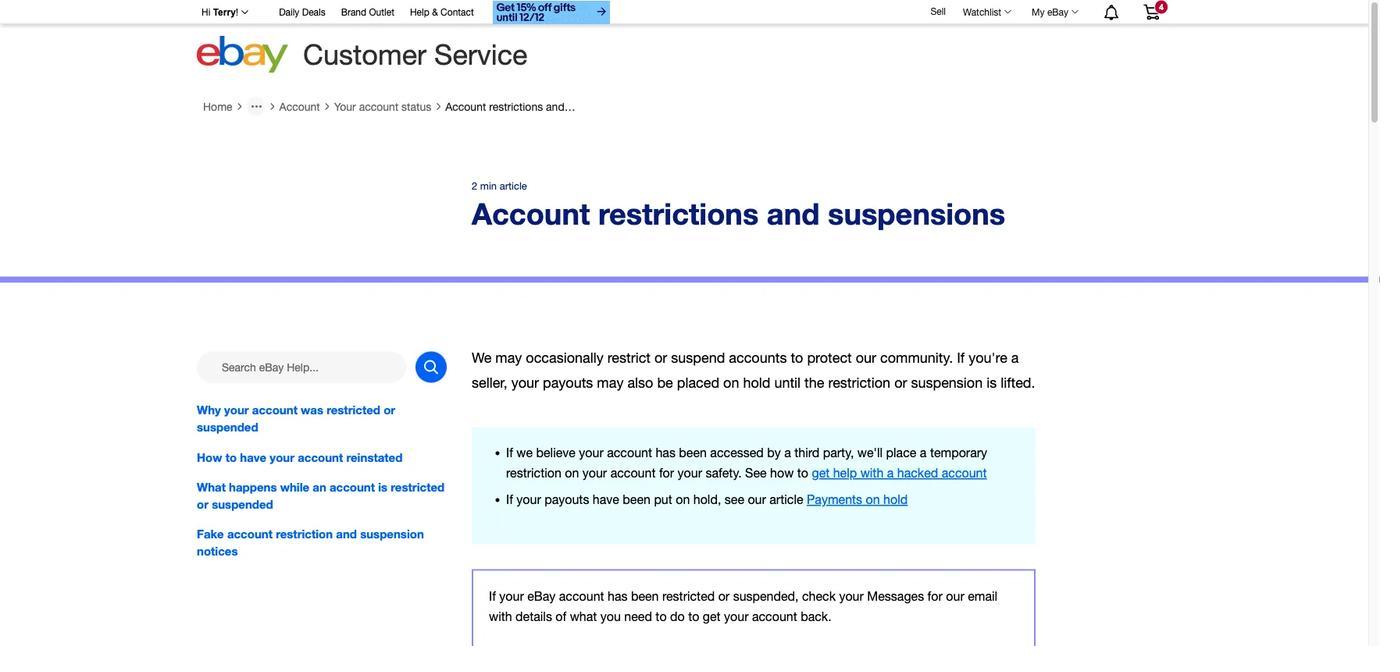 Task type: locate. For each thing, give the bounding box(es) containing it.
1 horizontal spatial restricted
[[391, 480, 445, 494]]

restriction
[[828, 375, 891, 392], [506, 466, 562, 481], [276, 527, 333, 541]]

restriction down protect
[[828, 375, 891, 392]]

has up you at bottom
[[608, 590, 628, 604]]

0 vertical spatial and
[[546, 100, 565, 113]]

!
[[236, 7, 238, 18]]

payouts down occasionally
[[543, 375, 593, 392]]

0 horizontal spatial is
[[378, 480, 388, 494]]

0 vertical spatial been
[[679, 446, 707, 460]]

and inside account restrictions and suspensions link
[[546, 100, 565, 113]]

believe
[[536, 446, 576, 460]]

0 vertical spatial with
[[861, 466, 884, 481]]

get help with a hacked account
[[812, 466, 987, 481]]

account link
[[279, 100, 320, 113]]

if inside if we believe your account has been accessed by a third party, we'll place a temporary restriction on your account for your safety. see how to
[[506, 446, 513, 460]]

get help with a hacked account link
[[812, 466, 987, 481]]

account for account restrictions and suspensions
[[445, 100, 486, 113]]

is inside we may occasionally restrict or suspend accounts to protect our community. if you're a seller, your payouts may also be placed on hold until the restriction or suspension is lifted.
[[987, 375, 997, 392]]

0 horizontal spatial get
[[703, 610, 721, 624]]

1 horizontal spatial and
[[546, 100, 565, 113]]

account down also
[[607, 446, 652, 460]]

we
[[472, 350, 492, 367]]

or up reinstated
[[384, 404, 395, 418]]

hold
[[743, 375, 771, 392], [884, 493, 908, 507]]

1 vertical spatial our
[[748, 493, 766, 507]]

on right placed
[[723, 375, 739, 392]]

community.
[[881, 350, 953, 367]]

0 vertical spatial article
[[500, 180, 527, 192]]

has up put
[[656, 446, 676, 460]]

or inside the why your account was restricted or suspended
[[384, 404, 395, 418]]

1 vertical spatial article
[[770, 493, 804, 507]]

restricted inside the why your account was restricted or suspended
[[327, 404, 380, 418]]

to
[[791, 350, 803, 367], [226, 451, 237, 465], [797, 466, 809, 481], [656, 610, 667, 624], [688, 610, 700, 624]]

suspensions
[[568, 100, 629, 113], [828, 196, 1006, 231]]

hi terry !
[[202, 7, 238, 18]]

0 vertical spatial restrictions
[[489, 100, 543, 113]]

watchlist link
[[955, 2, 1019, 21]]

if inside we may occasionally restrict or suspend accounts to protect our community. if you're a seller, your payouts may also be placed on hold until the restriction or suspension is lifted.
[[957, 350, 965, 367]]

2 vertical spatial restriction
[[276, 527, 333, 541]]

account up 'notices'
[[227, 527, 273, 541]]

account right an on the bottom of page
[[330, 480, 375, 494]]

for right messages at the right bottom of the page
[[928, 590, 943, 604]]

been up safety.
[[679, 446, 707, 460]]

our right 'see'
[[748, 493, 766, 507]]

how to have your account reinstated
[[197, 451, 403, 465]]

1 vertical spatial may
[[597, 375, 624, 392]]

2 vertical spatial been
[[631, 590, 659, 604]]

with down we'll
[[861, 466, 884, 481]]

payouts down believe
[[545, 493, 589, 507]]

2 horizontal spatial our
[[946, 590, 965, 604]]

account inside how to have your account reinstated link
[[298, 451, 343, 465]]

or up "be"
[[655, 350, 667, 367]]

1 vertical spatial has
[[608, 590, 628, 604]]

restricted inside what happens while an account is restricted or suspended
[[391, 480, 445, 494]]

0 horizontal spatial hold
[[743, 375, 771, 392]]

1 vertical spatial and
[[767, 196, 820, 231]]

0 vertical spatial our
[[856, 350, 877, 367]]

for up put
[[659, 466, 674, 481]]

restricted for your
[[662, 590, 715, 604]]

is down you're
[[987, 375, 997, 392]]

0 vertical spatial restricted
[[327, 404, 380, 418]]

account right status
[[445, 100, 486, 113]]

our right protect
[[856, 350, 877, 367]]

0 horizontal spatial and
[[336, 527, 357, 541]]

we'll
[[858, 446, 883, 460]]

if
[[957, 350, 965, 367], [506, 446, 513, 460], [506, 493, 513, 507], [489, 590, 496, 604]]

restricted right was
[[327, 404, 380, 418]]

account left your
[[279, 100, 320, 113]]

terry
[[213, 7, 236, 18]]

on down get help with a hacked account link
[[866, 493, 880, 507]]

1 horizontal spatial may
[[597, 375, 624, 392]]

1 horizontal spatial restriction
[[506, 466, 562, 481]]

restricted down reinstated
[[391, 480, 445, 494]]

your account status
[[334, 100, 431, 113]]

1 horizontal spatial ebay
[[1048, 6, 1069, 17]]

on
[[723, 375, 739, 392], [565, 466, 579, 481], [676, 493, 690, 507], [866, 493, 880, 507]]

2 horizontal spatial restricted
[[662, 590, 715, 604]]

why your account was restricted or suspended
[[197, 404, 395, 435]]

0 horizontal spatial suspension
[[360, 527, 424, 541]]

suspended,
[[733, 590, 799, 604]]

ebay
[[1048, 6, 1069, 17], [527, 590, 556, 604]]

0 horizontal spatial suspensions
[[568, 100, 629, 113]]

notices
[[197, 544, 238, 559]]

a down place
[[887, 466, 894, 481]]

may left also
[[597, 375, 624, 392]]

we
[[517, 446, 533, 460]]

account down 'suspended,'
[[752, 610, 797, 624]]

2 vertical spatial our
[[946, 590, 965, 604]]

0 horizontal spatial have
[[240, 451, 267, 465]]

or down the "community."
[[895, 375, 907, 392]]

suspensions inside 2 min article account restrictions and suspensions
[[828, 196, 1006, 231]]

home link
[[203, 100, 233, 113]]

0 horizontal spatial has
[[608, 590, 628, 604]]

help & contact
[[410, 7, 474, 18]]

article
[[500, 180, 527, 192], [770, 493, 804, 507]]

0 horizontal spatial ebay
[[527, 590, 556, 604]]

may right we
[[496, 350, 522, 367]]

accessed
[[710, 446, 764, 460]]

to inside we may occasionally restrict or suspend accounts to protect our community. if you're a seller, your payouts may also be placed on hold until the restriction or suspension is lifted.
[[791, 350, 803, 367]]

has
[[656, 446, 676, 460], [608, 590, 628, 604]]

1 vertical spatial restricted
[[391, 480, 445, 494]]

is down reinstated
[[378, 480, 388, 494]]

account right your
[[359, 100, 399, 113]]

what happens while an account is restricted or suspended
[[197, 480, 445, 512]]

2 vertical spatial restricted
[[662, 590, 715, 604]]

with left details
[[489, 610, 512, 624]]

article right min
[[500, 180, 527, 192]]

1 vertical spatial suspensions
[[828, 196, 1006, 231]]

account inside 2 min article account restrictions and suspensions
[[472, 196, 590, 231]]

our left email
[[946, 590, 965, 604]]

on inside we may occasionally restrict or suspend accounts to protect our community. if you're a seller, your payouts may also be placed on hold until the restriction or suspension is lifted.
[[723, 375, 739, 392]]

1 horizontal spatial for
[[928, 590, 943, 604]]

restriction inside we may occasionally restrict or suspend accounts to protect our community. if you're a seller, your payouts may also be placed on hold until the restriction or suspension is lifted.
[[828, 375, 891, 392]]

to inside if we believe your account has been accessed by a third party, we'll place a temporary restriction on your account for your safety. see how to
[[797, 466, 809, 481]]

1 vertical spatial is
[[378, 480, 388, 494]]

get right do
[[703, 610, 721, 624]]

hold,
[[694, 493, 721, 507]]

0 horizontal spatial restrictions
[[489, 100, 543, 113]]

0 vertical spatial for
[[659, 466, 674, 481]]

0 horizontal spatial our
[[748, 493, 766, 507]]

to up until
[[791, 350, 803, 367]]

0 horizontal spatial restriction
[[276, 527, 333, 541]]

if inside if your ebay account has been restricted or suspended, check your messages for our email with details of what you need to do to get your account back.
[[489, 590, 496, 604]]

restricted inside if your ebay account has been restricted or suspended, check your messages for our email with details of what you need to do to get your account back.
[[662, 590, 715, 604]]

1 horizontal spatial our
[[856, 350, 877, 367]]

a right by
[[785, 446, 791, 460]]

1 vertical spatial for
[[928, 590, 943, 604]]

1 vertical spatial hold
[[884, 493, 908, 507]]

restrictions
[[489, 100, 543, 113], [598, 196, 759, 231]]

1 horizontal spatial hold
[[884, 493, 908, 507]]

0 vertical spatial is
[[987, 375, 997, 392]]

why your account was restricted or suspended link
[[197, 402, 447, 437]]

to right the how
[[226, 451, 237, 465]]

account down "temporary"
[[942, 466, 987, 481]]

on down believe
[[565, 466, 579, 481]]

1 vertical spatial ebay
[[527, 590, 556, 604]]

1 horizontal spatial article
[[770, 493, 804, 507]]

has inside if your ebay account has been restricted or suspended, check your messages for our email with details of what you need to do to get your account back.
[[608, 590, 628, 604]]

2 vertical spatial and
[[336, 527, 357, 541]]

what
[[570, 610, 597, 624]]

2 horizontal spatial and
[[767, 196, 820, 231]]

0 vertical spatial have
[[240, 451, 267, 465]]

ebay inside "link"
[[1048, 6, 1069, 17]]

what
[[197, 480, 226, 494]]

2 horizontal spatial restriction
[[828, 375, 891, 392]]

1 vertical spatial suspension
[[360, 527, 424, 541]]

0 horizontal spatial with
[[489, 610, 512, 624]]

your account status link
[[334, 100, 431, 113]]

ebay right my
[[1048, 6, 1069, 17]]

been up need
[[631, 590, 659, 604]]

1 vertical spatial have
[[593, 493, 619, 507]]

suspended
[[197, 421, 258, 435], [212, 498, 273, 512]]

restriction down what happens while an account is restricted or suspended
[[276, 527, 333, 541]]

1 vertical spatial suspended
[[212, 498, 273, 512]]

0 vertical spatial hold
[[743, 375, 771, 392]]

have
[[240, 451, 267, 465], [593, 493, 619, 507]]

account
[[279, 100, 320, 113], [445, 100, 486, 113], [472, 196, 590, 231]]

have up happens
[[240, 451, 267, 465]]

0 vertical spatial suspension
[[911, 375, 983, 392]]

0 vertical spatial may
[[496, 350, 522, 367]]

1 vertical spatial get
[[703, 610, 721, 624]]

or left 'suspended,'
[[718, 590, 730, 604]]

our inside we may occasionally restrict or suspend accounts to protect our community. if you're a seller, your payouts may also be placed on hold until the restriction or suspension is lifted.
[[856, 350, 877, 367]]

for
[[659, 466, 674, 481], [928, 590, 943, 604]]

account up an on the bottom of page
[[298, 451, 343, 465]]

1 horizontal spatial has
[[656, 446, 676, 460]]

with inside if your ebay account has been restricted or suspended, check your messages for our email with details of what you need to do to get your account back.
[[489, 610, 512, 624]]

1 vertical spatial restriction
[[506, 466, 562, 481]]

payouts
[[543, 375, 593, 392], [545, 493, 589, 507]]

if your ebay account has been restricted or suspended, check your messages for our email with details of what you need to do to get your account back.
[[489, 590, 998, 624]]

hold down get help with a hacked account
[[884, 493, 908, 507]]

account navigation
[[193, 0, 1172, 26]]

1 horizontal spatial is
[[987, 375, 997, 392]]

is
[[987, 375, 997, 392], [378, 480, 388, 494]]

hold down accounts in the bottom of the page
[[743, 375, 771, 392]]

0 vertical spatial has
[[656, 446, 676, 460]]

0 vertical spatial payouts
[[543, 375, 593, 392]]

sell link
[[924, 6, 953, 16]]

account down min
[[472, 196, 590, 231]]

1 horizontal spatial restrictions
[[598, 196, 759, 231]]

been left put
[[623, 493, 651, 507]]

0 horizontal spatial restricted
[[327, 404, 380, 418]]

suspended down happens
[[212, 498, 273, 512]]

brand outlet link
[[341, 4, 394, 21]]

ebay up details
[[527, 590, 556, 604]]

a inside we may occasionally restrict or suspend accounts to protect our community. if you're a seller, your payouts may also be placed on hold until the restriction or suspension is lifted.
[[1012, 350, 1019, 367]]

watchlist
[[963, 6, 1002, 17]]

your inside we may occasionally restrict or suspend accounts to protect our community. if you're a seller, your payouts may also be placed on hold until the restriction or suspension is lifted.
[[511, 375, 539, 392]]

1 horizontal spatial suspensions
[[828, 196, 1006, 231]]

1 horizontal spatial have
[[593, 493, 619, 507]]

get left help
[[812, 466, 830, 481]]

fake account restriction and suspension notices
[[197, 527, 424, 559]]

0 horizontal spatial article
[[500, 180, 527, 192]]

1 horizontal spatial get
[[812, 466, 830, 481]]

min
[[480, 180, 497, 192]]

get an extra 15% off image
[[493, 1, 610, 24]]

third
[[795, 446, 820, 460]]

how
[[770, 466, 794, 481]]

fake account restriction and suspension notices link
[[197, 526, 447, 560]]

get
[[812, 466, 830, 481], [703, 610, 721, 624]]

restricted up do
[[662, 590, 715, 604]]

protect
[[807, 350, 852, 367]]

safety.
[[706, 466, 742, 481]]

have left put
[[593, 493, 619, 507]]

is inside what happens while an account is restricted or suspended
[[378, 480, 388, 494]]

1 horizontal spatial suspension
[[911, 375, 983, 392]]

place
[[886, 446, 917, 460]]

1 vertical spatial restrictions
[[598, 196, 759, 231]]

customer service banner
[[193, 0, 1172, 78]]

4 link
[[1134, 0, 1170, 22]]

placed
[[677, 375, 720, 392]]

restricted
[[327, 404, 380, 418], [391, 480, 445, 494], [662, 590, 715, 604]]

or down "what"
[[197, 498, 209, 512]]

see
[[745, 466, 767, 481]]

restriction down we
[[506, 466, 562, 481]]

the
[[805, 375, 825, 392]]

0 vertical spatial suspended
[[197, 421, 258, 435]]

help
[[410, 7, 430, 18]]

accounts
[[729, 350, 787, 367]]

a up lifted.
[[1012, 350, 1019, 367]]

0 horizontal spatial for
[[659, 466, 674, 481]]

1 vertical spatial with
[[489, 610, 512, 624]]

to down the third
[[797, 466, 809, 481]]

and
[[546, 100, 565, 113], [767, 196, 820, 231], [336, 527, 357, 541]]

see
[[725, 493, 745, 507]]

restricted for happens
[[391, 480, 445, 494]]

to left do
[[656, 610, 667, 624]]

and inside fake account restriction and suspension notices
[[336, 527, 357, 541]]

article down how
[[770, 493, 804, 507]]

payments
[[807, 493, 863, 507]]

our
[[856, 350, 877, 367], [748, 493, 766, 507], [946, 590, 965, 604]]

account left was
[[252, 404, 298, 418]]

ebay inside if your ebay account has been restricted or suspended, check your messages for our email with details of what you need to do to get your account back.
[[527, 590, 556, 604]]

to right do
[[688, 610, 700, 624]]

suspended down why
[[197, 421, 258, 435]]

0 vertical spatial restriction
[[828, 375, 891, 392]]

0 vertical spatial ebay
[[1048, 6, 1069, 17]]



Task type: vqa. For each thing, say whether or not it's contained in the screenshot.
1- to the right
no



Task type: describe. For each thing, give the bounding box(es) containing it.
help
[[833, 466, 857, 481]]

suspended inside the why your account was restricted or suspended
[[197, 421, 258, 435]]

or inside what happens while an account is restricted or suspended
[[197, 498, 209, 512]]

account for "account" 'link'
[[279, 100, 320, 113]]

an
[[313, 480, 326, 494]]

customer
[[303, 38, 427, 71]]

on inside if we believe your account has been accessed by a third party, we'll place a temporary restriction on your account for your safety. see how to
[[565, 466, 579, 481]]

my
[[1032, 6, 1045, 17]]

or inside if your ebay account has been restricted or suspended, check your messages for our email with details of what you need to do to get your account back.
[[718, 590, 730, 604]]

on right put
[[676, 493, 690, 507]]

been inside if your ebay account has been restricted or suspended, check your messages for our email with details of what you need to do to get your account back.
[[631, 590, 659, 604]]

messages
[[867, 590, 924, 604]]

suspension inside fake account restriction and suspension notices
[[360, 527, 424, 541]]

restrictions inside account restrictions and suspensions link
[[489, 100, 543, 113]]

restriction inside fake account restriction and suspension notices
[[276, 527, 333, 541]]

outlet
[[369, 7, 394, 18]]

daily deals
[[279, 7, 326, 18]]

contact
[[441, 7, 474, 18]]

fake
[[197, 527, 224, 541]]

account inside what happens while an account is restricted or suspended
[[330, 480, 375, 494]]

0 vertical spatial suspensions
[[568, 100, 629, 113]]

help & contact link
[[410, 4, 474, 21]]

we may occasionally restrict or suspend accounts to protect our community. if you're a seller, your payouts may also be placed on hold until the restriction or suspension is lifted.
[[472, 350, 1036, 392]]

suspended inside what happens while an account is restricted or suspended
[[212, 498, 273, 512]]

restrictions inside 2 min article account restrictions and suspensions
[[598, 196, 759, 231]]

customer service
[[303, 38, 528, 71]]

get inside if your ebay account has been restricted or suspended, check your messages for our email with details of what you need to do to get your account back.
[[703, 610, 721, 624]]

home
[[203, 100, 233, 113]]

temporary
[[930, 446, 988, 460]]

if for if your ebay account has been restricted or suspended, check your messages for our email with details of what you need to do to get your account back.
[[489, 590, 496, 604]]

has inside if we believe your account has been accessed by a third party, we'll place a temporary restriction on your account for your safety. see how to
[[656, 446, 676, 460]]

&
[[432, 7, 438, 18]]

you
[[601, 610, 621, 624]]

0 horizontal spatial may
[[496, 350, 522, 367]]

if for if we believe your account has been accessed by a third party, we'll place a temporary restriction on your account for your safety. see how to
[[506, 446, 513, 460]]

restrict
[[608, 350, 651, 367]]

1 vertical spatial been
[[623, 493, 651, 507]]

details
[[516, 610, 552, 624]]

account up the what
[[559, 590, 604, 604]]

our for protect
[[856, 350, 877, 367]]

account restrictions and suspensions
[[445, 100, 629, 113]]

if we believe your account has been accessed by a third party, we'll place a temporary restriction on your account for your safety. see how to
[[506, 446, 988, 481]]

restriction inside if we believe your account has been accessed by a third party, we'll place a temporary restriction on your account for your safety. see how to
[[506, 466, 562, 481]]

a up hacked
[[920, 446, 927, 460]]

article inside 2 min article account restrictions and suspensions
[[500, 180, 527, 192]]

brand
[[341, 7, 367, 18]]

4
[[1159, 2, 1164, 12]]

account inside the your account status link
[[359, 100, 399, 113]]

suspension inside we may occasionally restrict or suspend accounts to protect our community. if you're a seller, your payouts may also be placed on hold until the restriction or suspension is lifted.
[[911, 375, 983, 392]]

how to have your account reinstated link
[[197, 449, 447, 466]]

account inside the why your account was restricted or suspended
[[252, 404, 298, 418]]

0 vertical spatial get
[[812, 466, 830, 481]]

be
[[657, 375, 673, 392]]

daily deals link
[[279, 4, 326, 21]]

your inside the why your account was restricted or suspended
[[224, 404, 249, 418]]

reinstated
[[346, 451, 403, 465]]

was
[[301, 404, 323, 418]]

you're
[[969, 350, 1008, 367]]

if your payouts have been put on hold, see our article payments on hold
[[506, 493, 908, 507]]

how
[[197, 451, 222, 465]]

and inside 2 min article account restrictions and suspensions
[[767, 196, 820, 231]]

account inside fake account restriction and suspension notices
[[227, 527, 273, 541]]

status
[[402, 100, 431, 113]]

also
[[628, 375, 653, 392]]

account restrictions and suspensions main content
[[0, 91, 1369, 647]]

hold inside we may occasionally restrict or suspend accounts to protect our community. if you're a seller, your payouts may also be placed on hold until the restriction or suspension is lifted.
[[743, 375, 771, 392]]

occasionally
[[526, 350, 604, 367]]

hi
[[202, 7, 210, 18]]

account up put
[[611, 466, 656, 481]]

if for if your payouts have been put on hold, see our article payments on hold
[[506, 493, 513, 507]]

party,
[[823, 446, 854, 460]]

2 min article account restrictions and suspensions
[[472, 180, 1006, 231]]

1 horizontal spatial with
[[861, 466, 884, 481]]

happens
[[229, 480, 277, 494]]

while
[[280, 480, 309, 494]]

why
[[197, 404, 221, 418]]

brand outlet
[[341, 7, 394, 18]]

daily
[[279, 7, 300, 18]]

my ebay link
[[1024, 2, 1086, 21]]

sell
[[931, 6, 946, 16]]

service
[[434, 38, 528, 71]]

suspend
[[671, 350, 725, 367]]

email
[[968, 590, 998, 604]]

account restrictions and suspensions link
[[445, 100, 629, 113]]

put
[[654, 493, 672, 507]]

our inside if your ebay account has been restricted or suspended, check your messages for our email with details of what you need to do to get your account back.
[[946, 590, 965, 604]]

of
[[556, 610, 567, 624]]

our for see
[[748, 493, 766, 507]]

2
[[472, 180, 478, 192]]

deals
[[302, 7, 326, 18]]

until
[[775, 375, 801, 392]]

need
[[624, 610, 652, 624]]

for inside if your ebay account has been restricted or suspended, check your messages for our email with details of what you need to do to get your account back.
[[928, 590, 943, 604]]

for inside if we believe your account has been accessed by a third party, we'll place a temporary restriction on your account for your safety. see how to
[[659, 466, 674, 481]]

what happens while an account is restricted or suspended link
[[197, 479, 447, 513]]

been inside if we believe your account has been accessed by a third party, we'll place a temporary restriction on your account for your safety. see how to
[[679, 446, 707, 460]]

lifted.
[[1001, 375, 1036, 392]]

check
[[802, 590, 836, 604]]

1 vertical spatial payouts
[[545, 493, 589, 507]]

payouts inside we may occasionally restrict or suspend accounts to protect our community. if you're a seller, your payouts may also be placed on hold until the restriction or suspension is lifted.
[[543, 375, 593, 392]]

by
[[767, 446, 781, 460]]

do
[[670, 610, 685, 624]]

my ebay
[[1032, 6, 1069, 17]]

seller,
[[472, 375, 508, 392]]

Search eBay Help... text field
[[197, 352, 406, 383]]

back.
[[801, 610, 832, 624]]



